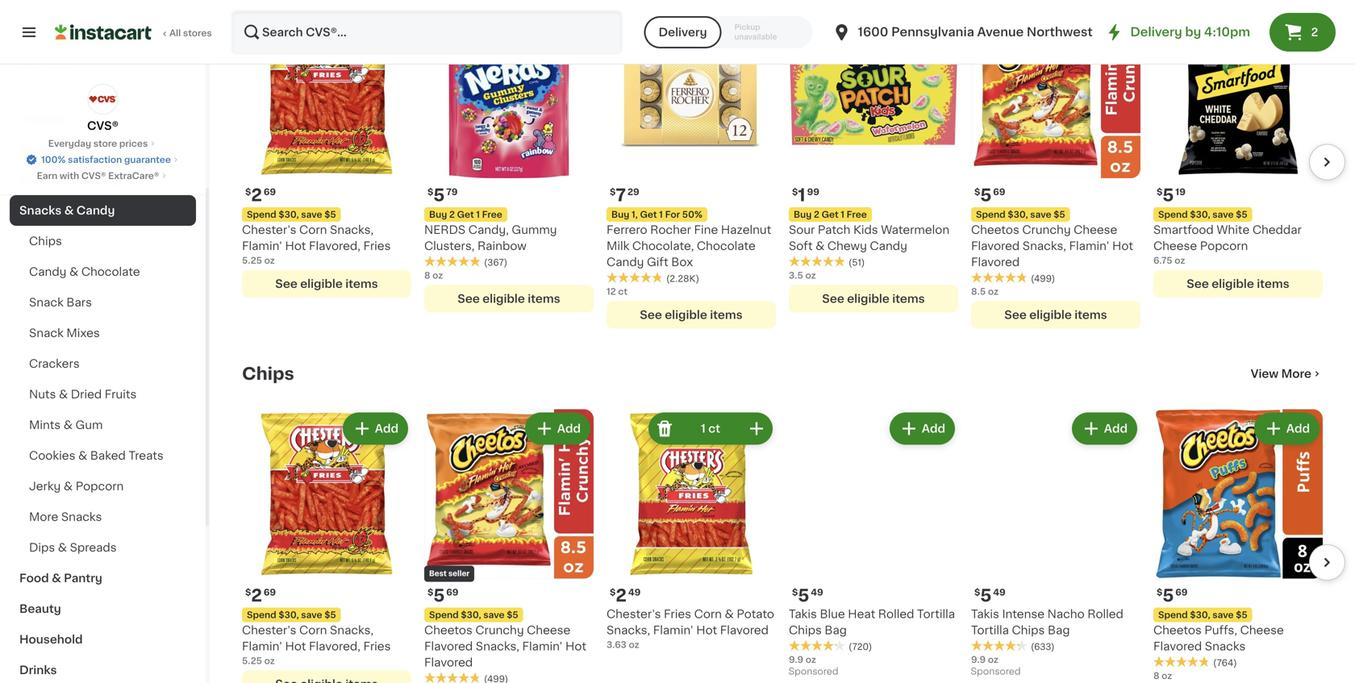 Task type: vqa. For each thing, say whether or not it's contained in the screenshot.
the rightmost Many
no



Task type: describe. For each thing, give the bounding box(es) containing it.
0 horizontal spatial crunchy
[[476, 625, 524, 636]]

chocolate,
[[633, 240, 694, 252]]

1 ct
[[701, 423, 721, 434]]

gift
[[647, 256, 669, 268]]

food & pantry link
[[10, 563, 196, 594]]

more snacks
[[29, 512, 102, 523]]

(633)
[[1031, 642, 1055, 651]]

eligible for cheetos crunchy cheese flavored snacks, flamin' hot flavored
[[1030, 309, 1072, 321]]

sponsored badge image for takis blue heat rolled tortilla chips bag
[[789, 667, 838, 677]]

candy & chocolate
[[29, 266, 140, 278]]

& inside sour patch kids watermelon soft & chewy candy
[[816, 240, 825, 252]]

watermelon
[[881, 224, 950, 235]]

buy 2 get 1 free for 5
[[429, 210, 503, 219]]

corn for 2
[[299, 625, 327, 636]]

takis for takis blue heat rolled tortilla chips bag
[[789, 609, 817, 620]]

chester's fries corn & potato snacks, flamin' hot flavored 3.63 oz
[[607, 609, 775, 649]]

see eligible items button for smartfood white cheddar cheese popcorn
[[1154, 270, 1323, 298]]

1 for 7
[[659, 210, 663, 219]]

7
[[616, 187, 626, 204]]

& for food & pantry
[[52, 573, 61, 584]]

rolled for heat
[[879, 609, 915, 620]]

1600 pennsylvania avenue northwest button
[[832, 10, 1093, 55]]

corn inside chester's fries corn & potato snacks, flamin' hot flavored 3.63 oz
[[694, 609, 722, 620]]

chester's for 2
[[242, 625, 297, 636]]

pennsylvania
[[892, 26, 975, 38]]

snack bars
[[29, 297, 92, 308]]

$ 2 69 for 2
[[245, 587, 276, 604]]

$ inside $ 5 19
[[1157, 187, 1163, 196]]

snacks inside snacks & candy link
[[19, 205, 62, 216]]

get for 1
[[822, 210, 839, 219]]

add button for ferrero rocher fine hazelnut milk chocolate, chocolate candy gift box
[[709, 14, 771, 43]]

9.9 oz for takis intense nacho rolled tortilla chips bag
[[971, 655, 999, 664]]

$ inside $ 7 29
[[610, 187, 616, 196]]

0 vertical spatial cvs®
[[87, 120, 119, 132]]

candy up snack bars
[[29, 266, 67, 278]]

8 for clusters,
[[424, 271, 430, 280]]

medicine
[[19, 144, 73, 155]]

99
[[807, 187, 820, 196]]

50%
[[682, 210, 703, 219]]

chewy
[[828, 240, 867, 252]]

8.5 oz
[[971, 287, 999, 296]]

sour
[[789, 224, 815, 235]]

heat
[[848, 609, 876, 620]]

earn
[[37, 171, 57, 180]]

items for chester's corn snacks, flamin' hot flavored, fries
[[346, 278, 378, 289]]

delivery button
[[644, 16, 722, 48]]

see eligible items for ferrero rocher fine hazelnut milk chocolate, chocolate candy gift box
[[640, 309, 743, 321]]

jerky
[[29, 481, 61, 492]]

guarantee
[[124, 155, 171, 164]]

chester's inside chester's fries corn & potato snacks, flamin' hot flavored 3.63 oz
[[607, 609, 661, 620]]

buy for 1
[[794, 210, 812, 219]]

add button for smartfood white cheddar cheese popcorn
[[1256, 14, 1318, 43]]

snacks & candy link
[[10, 195, 196, 226]]

mixes
[[66, 328, 100, 339]]

$ inside $ 1 99
[[792, 187, 798, 196]]

buy 1, get 1 for 50%
[[612, 210, 703, 219]]

everyday
[[48, 139, 91, 148]]

3.5 oz
[[789, 271, 816, 280]]

satisfaction
[[68, 155, 122, 164]]

snack mixes link
[[10, 318, 196, 349]]

see eligible items for cheetos crunchy cheese flavored snacks, flamin' hot flavored
[[1005, 309, 1108, 321]]

free for 5
[[482, 210, 503, 219]]

49 for chester's fries corn & potato snacks, flamin' hot flavored
[[628, 588, 641, 597]]

nuts
[[29, 389, 56, 400]]

potato
[[737, 609, 775, 620]]

delivery by 4:10pm link
[[1105, 23, 1251, 42]]

flavored inside chester's fries corn & potato snacks, flamin' hot flavored 3.63 oz
[[720, 625, 769, 636]]

snacks & candy
[[19, 205, 115, 216]]

$ 1 99
[[792, 187, 820, 204]]

buy for 5
[[429, 210, 447, 219]]

corn for buy 1, get 1 for 50%
[[299, 224, 327, 235]]

nacho
[[1048, 609, 1085, 620]]

see eligible items for sour patch kids watermelon soft & chewy candy
[[822, 293, 925, 304]]

$ 5 69 for 8.5
[[975, 187, 1006, 204]]

1 vertical spatial cvs®
[[81, 171, 106, 180]]

$ 7 29
[[610, 187, 640, 204]]

1 left the 99 at top
[[798, 187, 806, 204]]

cheetos for 8 oz
[[1154, 625, 1202, 636]]

view
[[1251, 368, 1279, 379]]

$ 5 79
[[428, 187, 458, 204]]

eligible for chester's corn snacks, flamin' hot flavored, fries
[[300, 278, 343, 289]]

candy inside sour patch kids watermelon soft & chewy candy
[[870, 240, 908, 252]]

buy 2 get 1 free for 1
[[794, 210, 867, 219]]

(764)
[[1214, 659, 1237, 667]]

items for sour patch kids watermelon soft & chewy candy
[[893, 293, 925, 304]]

see eligible items for chester's corn snacks, flamin' hot flavored, fries
[[275, 278, 378, 289]]

buy for 7
[[612, 210, 630, 219]]

100%
[[41, 155, 66, 164]]

chips link for candy & chocolate link
[[10, 226, 196, 257]]

ct for 12 ct
[[618, 287, 628, 296]]

1 for 5
[[476, 210, 480, 219]]

ferrero
[[607, 224, 648, 235]]

medicine link
[[10, 134, 196, 165]]

items for cheetos crunchy cheese flavored snacks, flamin' hot flavored
[[1075, 309, 1108, 321]]

1 horizontal spatial more
[[1282, 368, 1312, 379]]

1600 pennsylvania avenue northwest
[[858, 26, 1093, 38]]

1 item carousel region from the top
[[219, 2, 1346, 338]]

mints & gum
[[29, 420, 103, 431]]

view more link
[[1251, 366, 1323, 382]]

remove chester's fries corn & potato snacks, flamin' hot flavored image
[[655, 419, 675, 438]]

oz inside the smartfood white cheddar cheese popcorn 6.75 oz
[[1175, 256, 1186, 265]]

& for candy & chocolate
[[69, 266, 78, 278]]

add for cheetos crunchy cheese flavored snacks, flamin' hot flavored
[[1104, 22, 1128, 34]]

& for cookies & baked treats
[[78, 450, 87, 462]]

29
[[628, 187, 640, 196]]

best seller
[[429, 570, 470, 578]]

4:10pm
[[1205, 26, 1251, 38]]

chester's for buy 1, get 1 for 50%
[[242, 224, 297, 235]]

Search field
[[232, 11, 622, 53]]

snack for snack mixes
[[29, 328, 64, 339]]

add button for cheetos crunchy cheese flavored snacks, flamin' hot flavored
[[1074, 14, 1136, 43]]

see for chester's corn snacks, flamin' hot flavored, fries
[[275, 278, 298, 289]]

smartfood white cheddar cheese popcorn 6.75 oz
[[1154, 224, 1302, 265]]

white
[[1217, 224, 1250, 235]]

prices
[[119, 139, 148, 148]]

$ 5 49 for blue
[[792, 587, 824, 604]]

1600
[[858, 26, 889, 38]]

soft
[[789, 240, 813, 252]]

dips
[[29, 542, 55, 554]]

gummy
[[512, 224, 557, 235]]

0 horizontal spatial cheetos
[[424, 625, 473, 636]]

flavored, for buy 1, get 1 for 50%
[[309, 240, 361, 252]]

drinks link
[[10, 655, 196, 683]]

with
[[60, 171, 79, 180]]

sour patch kids watermelon soft & chewy candy
[[789, 224, 950, 252]]

see for nerds candy, gummy clusters, rainbow
[[458, 293, 480, 304]]

eligible for nerds candy, gummy clusters, rainbow
[[483, 293, 525, 304]]

first aid & safety
[[19, 174, 120, 186]]

jerky & popcorn
[[29, 481, 124, 492]]

dips & spreads
[[29, 542, 117, 554]]

1 for 1
[[841, 210, 845, 219]]

cookies & baked treats link
[[10, 441, 196, 471]]

cheese inside the smartfood white cheddar cheese popcorn 6.75 oz
[[1154, 240, 1198, 252]]

1 horizontal spatial cheetos crunchy cheese flavored snacks, flamin' hot flavored
[[971, 224, 1134, 268]]

milk
[[607, 240, 630, 252]]

rolled for nacho
[[1088, 609, 1124, 620]]

1 right remove chester's fries corn & potato snacks, flamin' hot flavored icon
[[701, 423, 706, 434]]

spreads
[[70, 542, 117, 554]]

patch
[[818, 224, 851, 235]]

free for 1
[[847, 210, 867, 219]]

jerky & popcorn link
[[10, 471, 196, 502]]

(2.28k)
[[666, 274, 700, 283]]

see for cheetos crunchy cheese flavored snacks, flamin' hot flavored
[[1005, 309, 1027, 321]]

store
[[93, 139, 117, 148]]

chips inside takis intense nacho rolled tortilla chips bag
[[1012, 625, 1045, 636]]

rainbow
[[478, 240, 527, 252]]

beauty link
[[10, 594, 196, 625]]

cheetos puffs, cheese flavored snacks
[[1154, 625, 1284, 652]]

smartfood
[[1154, 224, 1214, 235]]

see eligible items button for cheetos crunchy cheese flavored snacks, flamin' hot flavored
[[971, 301, 1141, 329]]

product group containing 7
[[607, 9, 776, 329]]

(499)
[[1031, 274, 1055, 283]]

see eligible items button for nerds candy, gummy clusters, rainbow
[[424, 285, 594, 312]]

snacks, inside chester's fries corn & potato snacks, flamin' hot flavored 3.63 oz
[[607, 625, 650, 636]]

sponsored badge image for takis intense nacho rolled tortilla chips bag
[[971, 667, 1020, 677]]

flavored, for 2
[[309, 641, 361, 652]]

crackers link
[[10, 349, 196, 379]]

mints & gum link
[[10, 410, 196, 441]]

takis for takis intense nacho rolled tortilla chips bag
[[971, 609, 1000, 620]]

3.63
[[607, 640, 627, 649]]

takis intense nacho rolled tortilla chips bag
[[971, 609, 1124, 636]]

& for mints & gum
[[64, 420, 73, 431]]

hazelnut
[[721, 224, 772, 235]]



Task type: locate. For each thing, give the bounding box(es) containing it.
household link
[[10, 625, 196, 655]]

bag
[[825, 625, 847, 636], [1048, 625, 1070, 636]]

cvs®
[[87, 120, 119, 132], [81, 171, 106, 180]]

9.9 oz
[[789, 655, 816, 664], [971, 655, 999, 664]]

earn with cvs® extracare® link
[[37, 169, 169, 182]]

bag down blue
[[825, 625, 847, 636]]

drinks
[[19, 665, 57, 676]]

5.25
[[242, 256, 262, 265], [242, 657, 262, 665]]

gum
[[75, 420, 103, 431]]

1 $ 5 49 from the left
[[792, 587, 824, 604]]

sponsored badge image
[[789, 667, 838, 677], [971, 667, 1020, 677]]

buy 2 get 1 free up patch
[[794, 210, 867, 219]]

5.25 for 2
[[242, 657, 262, 665]]

$30,
[[279, 210, 299, 219], [1008, 210, 1028, 219], [1190, 210, 1211, 219], [279, 611, 299, 619], [461, 611, 481, 619], [1190, 611, 1211, 619]]

get for 7
[[640, 210, 657, 219]]

puffs,
[[1205, 625, 1238, 636]]

rolled right nacho
[[1088, 609, 1124, 620]]

1 vertical spatial snacks
[[61, 512, 102, 523]]

1 horizontal spatial rolled
[[1088, 609, 1124, 620]]

$ 5 69 for 8
[[1157, 587, 1188, 604]]

add for takis intense nacho rolled tortilla chips bag
[[1104, 423, 1128, 434]]

(367)
[[484, 258, 508, 267]]

eligible for ferrero rocher fine hazelnut milk chocolate, chocolate candy gift box
[[665, 309, 707, 321]]

0 vertical spatial chester's
[[242, 224, 297, 235]]

19
[[1176, 187, 1186, 196]]

earn with cvs® extracare®
[[37, 171, 159, 180]]

0 vertical spatial 8 oz
[[424, 271, 443, 280]]

0 horizontal spatial chocolate
[[81, 266, 140, 278]]

1 vertical spatial chocolate
[[81, 266, 140, 278]]

49 up blue
[[811, 588, 824, 597]]

8 down cheetos puffs, cheese flavored snacks
[[1154, 672, 1160, 680]]

1 vertical spatial corn
[[694, 609, 722, 620]]

2 vertical spatial fries
[[363, 641, 391, 652]]

tortilla inside takis blue heat rolled tortilla chips bag
[[917, 609, 955, 620]]

1 horizontal spatial chips link
[[242, 364, 294, 383]]

chocolate up snack bars link
[[81, 266, 140, 278]]

9.9 for takis intense nacho rolled tortilla chips bag
[[971, 655, 986, 664]]

eligible for sour patch kids watermelon soft & chewy candy
[[847, 293, 890, 304]]

0 horizontal spatial popcorn
[[76, 481, 124, 492]]

oz inside chester's fries corn & potato snacks, flamin' hot flavored 3.63 oz
[[629, 640, 640, 649]]

9.9 for takis blue heat rolled tortilla chips bag
[[789, 655, 804, 664]]

view more
[[1251, 368, 1312, 379]]

chips inside takis blue heat rolled tortilla chips bag
[[789, 625, 822, 636]]

buy
[[429, 210, 447, 219], [612, 210, 630, 219], [794, 210, 812, 219]]

& for dips & spreads
[[58, 542, 67, 554]]

1 snack from the top
[[29, 297, 64, 308]]

1 left for
[[659, 210, 663, 219]]

candy & chocolate link
[[10, 257, 196, 287]]

0 vertical spatial popcorn
[[1200, 240, 1248, 252]]

0 vertical spatial snack
[[29, 297, 64, 308]]

& left gum
[[64, 420, 73, 431]]

0 horizontal spatial 9.9 oz
[[789, 655, 816, 664]]

nuts & dried fruits
[[29, 389, 137, 400]]

1 49 from the left
[[628, 588, 641, 597]]

1 horizontal spatial ct
[[709, 423, 721, 434]]

& down first aid & safety
[[64, 205, 74, 216]]

increment quantity of chester's fries corn & potato snacks, flamin' hot flavored image
[[747, 419, 767, 438]]

1 horizontal spatial delivery
[[1131, 26, 1183, 38]]

sponsored badge image down intense
[[971, 667, 1020, 677]]

tortilla right heat
[[917, 609, 955, 620]]

flavored
[[971, 240, 1020, 252], [971, 256, 1020, 268], [720, 625, 769, 636], [424, 641, 473, 652], [1154, 641, 1202, 652], [424, 657, 473, 668]]

cheetos crunchy cheese flavored snacks, flamin' hot flavored
[[971, 224, 1134, 268], [424, 625, 587, 668]]

0 horizontal spatial 8
[[424, 271, 430, 280]]

0 horizontal spatial chips link
[[10, 226, 196, 257]]

1 horizontal spatial bag
[[1048, 625, 1070, 636]]

2 5.25 from the top
[[242, 657, 262, 665]]

0 horizontal spatial more
[[29, 512, 58, 523]]

2 buy 2 get 1 free from the left
[[794, 210, 867, 219]]

see eligible items button for chester's corn snacks, flamin' hot flavored, fries
[[242, 270, 411, 298]]

1 9.9 oz from the left
[[789, 655, 816, 664]]

1 9.9 from the left
[[789, 655, 804, 664]]

instacart logo image
[[55, 23, 152, 42]]

2 free from the left
[[847, 210, 867, 219]]

$ 5 49 up intense
[[975, 587, 1006, 604]]

1 horizontal spatial 8
[[1154, 672, 1160, 680]]

snacks down 'first'
[[19, 205, 62, 216]]

cheese
[[1074, 224, 1118, 235], [1154, 240, 1198, 252], [527, 625, 571, 636], [1241, 625, 1284, 636]]

1 rolled from the left
[[879, 609, 915, 620]]

snack
[[29, 297, 64, 308], [29, 328, 64, 339]]

add button for takis intense nacho rolled tortilla chips bag
[[1074, 414, 1136, 443]]

popcorn inside the smartfood white cheddar cheese popcorn 6.75 oz
[[1200, 240, 1248, 252]]

9.9 oz down takis blue heat rolled tortilla chips bag
[[789, 655, 816, 664]]

2 horizontal spatial cheetos
[[1154, 625, 1202, 636]]

$ 5 69
[[975, 187, 1006, 204], [428, 587, 459, 604], [1157, 587, 1188, 604]]

add for smartfood white cheddar cheese popcorn
[[1287, 22, 1310, 34]]

chester's corn snacks, flamin' hot flavored, fries 5.25 oz for 2
[[242, 625, 391, 665]]

0 vertical spatial $ 2 69
[[245, 187, 276, 204]]

snack up crackers
[[29, 328, 64, 339]]

snack bars link
[[10, 287, 196, 318]]

bag down nacho
[[1048, 625, 1070, 636]]

rolled inside takis intense nacho rolled tortilla chips bag
[[1088, 609, 1124, 620]]

takis blue heat rolled tortilla chips bag
[[789, 609, 955, 636]]

more right view at the bottom of page
[[1282, 368, 1312, 379]]

items for nerds candy, gummy clusters, rainbow
[[528, 293, 561, 304]]

0 horizontal spatial 49
[[628, 588, 641, 597]]

delivery
[[1131, 26, 1183, 38], [659, 27, 707, 38]]

popcorn down cookies & baked treats link at the bottom of the page
[[76, 481, 124, 492]]

2 chester's corn snacks, flamin' hot flavored, fries 5.25 oz from the top
[[242, 625, 391, 665]]

everyday store prices link
[[48, 137, 158, 150]]

clusters,
[[424, 240, 475, 252]]

see for smartfood white cheddar cheese popcorn
[[1187, 278, 1209, 289]]

avenue
[[978, 26, 1024, 38]]

$ 5 49 for intense
[[975, 587, 1006, 604]]

add button for chester's corn snacks, flamin' hot flavored, fries
[[344, 414, 407, 443]]

1 vertical spatial $ 2 69
[[245, 587, 276, 604]]

ct left increment quantity of chester's fries corn & potato snacks, flamin' hot flavored icon
[[709, 423, 721, 434]]

0 horizontal spatial $ 5 49
[[792, 587, 824, 604]]

cheetos down best seller
[[424, 625, 473, 636]]

2 horizontal spatial buy
[[794, 210, 812, 219]]

see eligible items button for ferrero rocher fine hazelnut milk chocolate, chocolate candy gift box
[[607, 301, 776, 329]]

delivery for delivery by 4:10pm
[[1131, 26, 1183, 38]]

1 horizontal spatial $ 5 49
[[975, 587, 1006, 604]]

0 horizontal spatial ct
[[618, 287, 628, 296]]

takis inside takis blue heat rolled tortilla chips bag
[[789, 609, 817, 620]]

candy,
[[469, 224, 509, 235]]

1 vertical spatial item carousel region
[[219, 403, 1346, 683]]

1 vertical spatial flavored,
[[309, 641, 361, 652]]

0 horizontal spatial 9.9
[[789, 655, 804, 664]]

& right dips
[[58, 542, 67, 554]]

1 horizontal spatial takis
[[971, 609, 1000, 620]]

buy 2 get 1 free
[[429, 210, 503, 219], [794, 210, 867, 219]]

49 for takis intense nacho rolled tortilla chips bag
[[993, 588, 1006, 597]]

1 vertical spatial chester's corn snacks, flamin' hot flavored, fries 5.25 oz
[[242, 625, 391, 665]]

2 sponsored badge image from the left
[[971, 667, 1020, 677]]

items for ferrero rocher fine hazelnut milk chocolate, chocolate candy gift box
[[710, 309, 743, 321]]

mints
[[29, 420, 61, 431]]

8 down clusters,
[[424, 271, 430, 280]]

2 rolled from the left
[[1088, 609, 1124, 620]]

flavored inside cheetos puffs, cheese flavored snacks
[[1154, 641, 1202, 652]]

cvs® up everyday store prices link
[[87, 120, 119, 132]]

cvs® logo image
[[88, 84, 118, 115]]

49 for takis blue heat rolled tortilla chips bag
[[811, 588, 824, 597]]

0 vertical spatial corn
[[299, 224, 327, 235]]

0 vertical spatial 5.25
[[242, 256, 262, 265]]

1 vertical spatial chester's
[[607, 609, 661, 620]]

69
[[264, 187, 276, 196], [993, 187, 1006, 196], [264, 588, 276, 597], [446, 588, 459, 597], [1176, 588, 1188, 597]]

extracare®
[[108, 171, 159, 180]]

1 bag from the left
[[825, 625, 847, 636]]

add for sour patch kids watermelon soft & chewy candy
[[922, 22, 946, 34]]

2 snack from the top
[[29, 328, 64, 339]]

1 horizontal spatial tortilla
[[971, 625, 1009, 636]]

2 9.9 from the left
[[971, 655, 986, 664]]

& right jerky on the bottom of page
[[64, 481, 73, 492]]

add for takis blue heat rolled tortilla chips bag
[[922, 423, 946, 434]]

bag inside takis blue heat rolled tortilla chips bag
[[825, 625, 847, 636]]

2 inside button
[[1311, 27, 1319, 38]]

household
[[19, 634, 83, 645]]

fries for buy 1, get 1 for 50%
[[363, 240, 391, 252]]

buy up sour
[[794, 210, 812, 219]]

1 horizontal spatial $ 5 69
[[975, 187, 1006, 204]]

0 horizontal spatial $ 5 69
[[428, 587, 459, 604]]

1 5.25 from the top
[[242, 256, 262, 265]]

get up nerds
[[457, 210, 474, 219]]

1 horizontal spatial free
[[847, 210, 867, 219]]

flavored,
[[309, 240, 361, 252], [309, 641, 361, 652]]

3 49 from the left
[[993, 588, 1006, 597]]

tortilla
[[917, 609, 955, 620], [971, 625, 1009, 636]]

see
[[275, 278, 298, 289], [1187, 278, 1209, 289], [458, 293, 480, 304], [822, 293, 845, 304], [640, 309, 662, 321], [1005, 309, 1027, 321]]

everyday store prices
[[48, 139, 148, 148]]

2 get from the left
[[640, 210, 657, 219]]

food
[[19, 573, 49, 584]]

free up candy,
[[482, 210, 503, 219]]

see for sour patch kids watermelon soft & chewy candy
[[822, 293, 845, 304]]

$5
[[325, 210, 336, 219], [1054, 210, 1066, 219], [1236, 210, 1248, 219], [325, 611, 336, 619], [507, 611, 519, 619], [1236, 611, 1248, 619]]

more down jerky on the bottom of page
[[29, 512, 58, 523]]

& inside chester's fries corn & potato snacks, flamin' hot flavored 3.63 oz
[[725, 609, 734, 620]]

$ 2 49
[[610, 587, 641, 604]]

& left potato
[[725, 609, 734, 620]]

1 up candy,
[[476, 210, 480, 219]]

8 oz for nerds candy, gummy clusters, rainbow
[[424, 271, 443, 280]]

1
[[798, 187, 806, 204], [476, 210, 480, 219], [659, 210, 663, 219], [841, 210, 845, 219], [701, 423, 706, 434]]

cheetos left puffs,
[[1154, 625, 1202, 636]]

ct for 1 ct
[[709, 423, 721, 434]]

& right soft
[[816, 240, 825, 252]]

see eligible items for nerds candy, gummy clusters, rainbow
[[458, 293, 561, 304]]

3 get from the left
[[822, 210, 839, 219]]

0 horizontal spatial buy
[[429, 210, 447, 219]]

popcorn
[[1200, 240, 1248, 252], [76, 481, 124, 492]]

1 up patch
[[841, 210, 845, 219]]

1 vertical spatial crunchy
[[476, 625, 524, 636]]

tortilla down intense
[[971, 625, 1009, 636]]

1 flavored, from the top
[[309, 240, 361, 252]]

corn
[[299, 224, 327, 235], [694, 609, 722, 620], [299, 625, 327, 636]]

1 vertical spatial tortilla
[[971, 625, 1009, 636]]

cheetos
[[971, 224, 1020, 235], [424, 625, 473, 636], [1154, 625, 1202, 636]]

0 horizontal spatial buy 2 get 1 free
[[429, 210, 503, 219]]

1 takis from the left
[[789, 609, 817, 620]]

8 oz down clusters,
[[424, 271, 443, 280]]

chocolate inside ferrero rocher fine hazelnut milk chocolate, chocolate candy gift box
[[697, 240, 756, 252]]

1 vertical spatial chips link
[[242, 364, 294, 383]]

1 vertical spatial cheetos crunchy cheese flavored snacks, flamin' hot flavored
[[424, 625, 587, 668]]

1 vertical spatial popcorn
[[76, 481, 124, 492]]

0 vertical spatial chocolate
[[697, 240, 756, 252]]

food & pantry
[[19, 573, 102, 584]]

lists
[[45, 56, 73, 67]]

2 horizontal spatial $ 5 69
[[1157, 587, 1188, 604]]

2 buy from the left
[[612, 210, 630, 219]]

0 vertical spatial fries
[[363, 240, 391, 252]]

0 horizontal spatial bag
[[825, 625, 847, 636]]

nuts & dried fruits link
[[10, 379, 196, 410]]

49 inside $ 2 49
[[628, 588, 641, 597]]

0 vertical spatial tortilla
[[917, 609, 955, 620]]

1 horizontal spatial 8 oz
[[1154, 672, 1173, 680]]

2 vertical spatial corn
[[299, 625, 327, 636]]

12 ct
[[607, 287, 628, 296]]

snacks up (764)
[[1205, 641, 1246, 652]]

1,
[[632, 210, 638, 219]]

buy 2 get 1 free up nerds
[[429, 210, 503, 219]]

& for snacks & candy
[[64, 205, 74, 216]]

treats
[[129, 450, 164, 462]]

cvs® down satisfaction at the top left of the page
[[81, 171, 106, 180]]

buy left 1,
[[612, 210, 630, 219]]

snack left bars
[[29, 297, 64, 308]]

rolled right heat
[[879, 609, 915, 620]]

1 horizontal spatial 49
[[811, 588, 824, 597]]

& left baked
[[78, 450, 87, 462]]

0 vertical spatial 8
[[424, 271, 430, 280]]

0 horizontal spatial 8 oz
[[424, 271, 443, 280]]

snack for snack bars
[[29, 297, 64, 308]]

takis left blue
[[789, 609, 817, 620]]

beauty
[[19, 604, 61, 615]]

first aid & safety link
[[10, 165, 196, 195]]

0 vertical spatial snacks
[[19, 205, 62, 216]]

$ 5 49 up blue
[[792, 587, 824, 604]]

candy down milk
[[607, 256, 644, 268]]

1 vertical spatial 8
[[1154, 672, 1160, 680]]

bag for heat
[[825, 625, 847, 636]]

0 vertical spatial item carousel region
[[219, 2, 1346, 338]]

1 vertical spatial 8 oz
[[1154, 672, 1173, 680]]

ct right 12
[[618, 287, 628, 296]]

1 $ 2 69 from the top
[[245, 187, 276, 204]]

hot inside chester's fries corn & potato snacks, flamin' hot flavored 3.63 oz
[[697, 625, 717, 636]]

more snacks link
[[10, 502, 196, 533]]

candy down kids
[[870, 240, 908, 252]]

8
[[424, 271, 430, 280], [1154, 672, 1160, 680]]

cheese inside cheetos puffs, cheese flavored snacks
[[1241, 625, 1284, 636]]

add button for sour patch kids watermelon soft & chewy candy
[[891, 14, 954, 43]]

chester's corn snacks, flamin' hot flavored, fries 5.25 oz
[[242, 224, 391, 265], [242, 625, 391, 665]]

0 vertical spatial chester's corn snacks, flamin' hot flavored, fries 5.25 oz
[[242, 224, 391, 265]]

get up patch
[[822, 210, 839, 219]]

& for nuts & dried fruits
[[59, 389, 68, 400]]

snacks inside the "more snacks" link
[[61, 512, 102, 523]]

add for chester's corn snacks, flamin' hot flavored, fries
[[375, 423, 399, 434]]

0 horizontal spatial cheetos crunchy cheese flavored snacks, flamin' hot flavored
[[424, 625, 587, 668]]

delivery inside delivery by 4:10pm link
[[1131, 26, 1183, 38]]

$ inside $ 5 79
[[428, 187, 434, 196]]

chocolate down hazelnut
[[697, 240, 756, 252]]

cookies
[[29, 450, 75, 462]]

0 horizontal spatial get
[[457, 210, 474, 219]]

0 horizontal spatial takis
[[789, 609, 817, 620]]

popcorn down 'white'
[[1200, 240, 1248, 252]]

box
[[671, 256, 693, 268]]

service type group
[[644, 16, 813, 48]]

tortilla for takis intense nacho rolled tortilla chips bag
[[971, 625, 1009, 636]]

see eligible items button for sour patch kids watermelon soft & chewy candy
[[789, 285, 959, 312]]

see eligible items for smartfood white cheddar cheese popcorn
[[1187, 278, 1290, 289]]

free
[[482, 210, 503, 219], [847, 210, 867, 219]]

bag inside takis intense nacho rolled tortilla chips bag
[[1048, 625, 1070, 636]]

$ inside $ 2 49
[[610, 588, 616, 597]]

free up kids
[[847, 210, 867, 219]]

& up bars
[[69, 266, 78, 278]]

baked
[[90, 450, 126, 462]]

spend $30, save $5
[[247, 210, 336, 219], [976, 210, 1066, 219], [1159, 210, 1248, 219], [247, 611, 336, 619], [429, 611, 519, 619], [1159, 611, 1248, 619]]

0 vertical spatial cheetos crunchy cheese flavored snacks, flamin' hot flavored
[[971, 224, 1134, 268]]

1 horizontal spatial chocolate
[[697, 240, 756, 252]]

3 buy from the left
[[794, 210, 812, 219]]

2 takis from the left
[[971, 609, 1000, 620]]

1 chester's corn snacks, flamin' hot flavored, fries 5.25 oz from the top
[[242, 224, 391, 265]]

see for ferrero rocher fine hazelnut milk chocolate, chocolate candy gift box
[[640, 309, 662, 321]]

0 vertical spatial chips link
[[10, 226, 196, 257]]

get right 1,
[[640, 210, 657, 219]]

oz
[[264, 256, 275, 265], [1175, 256, 1186, 265], [433, 271, 443, 280], [806, 271, 816, 280], [988, 287, 999, 296], [629, 640, 640, 649], [806, 655, 816, 664], [988, 655, 999, 664], [264, 657, 275, 665], [1162, 672, 1173, 680]]

stores
[[183, 29, 212, 38]]

takis inside takis intense nacho rolled tortilla chips bag
[[971, 609, 1000, 620]]

(51)
[[849, 258, 865, 267]]

product group
[[242, 9, 411, 298], [424, 9, 594, 312], [607, 9, 776, 329], [789, 9, 959, 312], [971, 9, 1141, 329], [1154, 9, 1323, 298], [242, 409, 411, 683], [424, 409, 594, 683], [607, 409, 776, 651], [789, 409, 959, 681], [971, 409, 1141, 681], [1154, 409, 1323, 683]]

2 $ 5 49 from the left
[[975, 587, 1006, 604]]

9.9 oz for takis blue heat rolled tortilla chips bag
[[789, 655, 816, 664]]

candy down safety
[[76, 205, 115, 216]]

cheetos for 8.5 oz
[[971, 224, 1020, 235]]

2 $ 2 69 from the top
[[245, 587, 276, 604]]

2 9.9 oz from the left
[[971, 655, 999, 664]]

& right nuts
[[59, 389, 68, 400]]

add for ferrero rocher fine hazelnut milk chocolate, chocolate candy gift box
[[740, 22, 763, 34]]

1 horizontal spatial cheetos
[[971, 224, 1020, 235]]

chester's corn snacks, flamin' hot flavored, fries 5.25 oz for buy 1, get 1 for 50%
[[242, 224, 391, 265]]

& for jerky & popcorn
[[64, 481, 73, 492]]

tortilla for takis blue heat rolled tortilla chips bag
[[917, 609, 955, 620]]

2 vertical spatial snacks
[[1205, 641, 1246, 652]]

takis
[[789, 609, 817, 620], [971, 609, 1000, 620]]

100% satisfaction guarantee
[[41, 155, 171, 164]]

1 buy 2 get 1 free from the left
[[429, 210, 503, 219]]

1 horizontal spatial crunchy
[[1023, 224, 1071, 235]]

2 bag from the left
[[1048, 625, 1070, 636]]

2 flavored, from the top
[[309, 641, 361, 652]]

product group containing 1
[[789, 9, 959, 312]]

None search field
[[231, 10, 623, 55]]

2 button
[[1270, 13, 1336, 52]]

sponsored badge image down blue
[[789, 667, 838, 677]]

cookies & baked treats
[[29, 450, 164, 462]]

1 vertical spatial ct
[[709, 423, 721, 434]]

0 horizontal spatial rolled
[[879, 609, 915, 620]]

0 horizontal spatial tortilla
[[917, 609, 955, 620]]

2 49 from the left
[[811, 588, 824, 597]]

delivery inside "delivery" button
[[659, 27, 707, 38]]

snacks down jerky & popcorn
[[61, 512, 102, 523]]

rocher
[[650, 224, 691, 235]]

2 item carousel region from the top
[[219, 403, 1346, 683]]

5.25 for buy 1, get 1 for 50%
[[242, 256, 262, 265]]

0 vertical spatial ct
[[618, 287, 628, 296]]

8 oz for cheetos puffs, cheese flavored snacks
[[1154, 672, 1173, 680]]

1 vertical spatial 5.25
[[242, 657, 262, 665]]

snacks inside cheetos puffs, cheese flavored snacks
[[1205, 641, 1246, 652]]

fries for 2
[[363, 641, 391, 652]]

eligible for smartfood white cheddar cheese popcorn
[[1212, 278, 1255, 289]]

100% satisfaction guarantee button
[[25, 150, 181, 166]]

see eligible items
[[275, 278, 378, 289], [1187, 278, 1290, 289], [458, 293, 561, 304], [822, 293, 925, 304], [640, 309, 743, 321], [1005, 309, 1108, 321]]

49 up chester's fries corn & potato snacks, flamin' hot flavored 3.63 oz
[[628, 588, 641, 597]]

0 vertical spatial more
[[1282, 368, 1312, 379]]

flamin' inside chester's fries corn & potato snacks, flamin' hot flavored 3.63 oz
[[653, 625, 694, 636]]

1 sponsored badge image from the left
[[789, 667, 838, 677]]

8 oz
[[424, 271, 443, 280], [1154, 672, 1173, 680]]

0 vertical spatial flavored,
[[309, 240, 361, 252]]

items for smartfood white cheddar cheese popcorn
[[1257, 278, 1290, 289]]

79
[[446, 187, 458, 196]]

cheetos up 8.5 oz
[[971, 224, 1020, 235]]

1 horizontal spatial 9.9
[[971, 655, 986, 664]]

fries inside chester's fries corn & potato snacks, flamin' hot flavored 3.63 oz
[[664, 609, 691, 620]]

best
[[429, 570, 447, 578]]

1 horizontal spatial 9.9 oz
[[971, 655, 999, 664]]

1 horizontal spatial popcorn
[[1200, 240, 1248, 252]]

& right aid at the left of page
[[70, 174, 80, 186]]

crunchy
[[1023, 224, 1071, 235], [476, 625, 524, 636]]

cheetos inside cheetos puffs, cheese flavored snacks
[[1154, 625, 1202, 636]]

chips link for view more link
[[242, 364, 294, 383]]

$ 2 69 for buy 1, get 1 for 50%
[[245, 187, 276, 204]]

takis left intense
[[971, 609, 1000, 620]]

0 horizontal spatial sponsored badge image
[[789, 667, 838, 677]]

rolled inside takis blue heat rolled tortilla chips bag
[[879, 609, 915, 620]]

1 vertical spatial more
[[29, 512, 58, 523]]

add button for takis blue heat rolled tortilla chips bag
[[891, 414, 954, 443]]

nerds candy, gummy clusters, rainbow
[[424, 224, 557, 252]]

tortilla inside takis intense nacho rolled tortilla chips bag
[[971, 625, 1009, 636]]

1 horizontal spatial buy 2 get 1 free
[[794, 210, 867, 219]]

8 oz down cheetos puffs, cheese flavored snacks
[[1154, 672, 1173, 680]]

6.75
[[1154, 256, 1173, 265]]

2 horizontal spatial get
[[822, 210, 839, 219]]

all stores link
[[55, 10, 213, 55]]

& right food
[[52, 573, 61, 584]]

0 horizontal spatial free
[[482, 210, 503, 219]]

9.9 oz down takis intense nacho rolled tortilla chips bag
[[971, 655, 999, 664]]

1 get from the left
[[457, 210, 474, 219]]

1 buy from the left
[[429, 210, 447, 219]]

save
[[301, 210, 322, 219], [1031, 210, 1052, 219], [1213, 210, 1234, 219], [301, 611, 322, 619], [484, 611, 505, 619], [1213, 611, 1234, 619]]

by
[[1186, 26, 1202, 38]]

2 horizontal spatial 49
[[993, 588, 1006, 597]]

1 vertical spatial snack
[[29, 328, 64, 339]]

1 vertical spatial fries
[[664, 609, 691, 620]]

0 horizontal spatial delivery
[[659, 27, 707, 38]]

delivery for delivery
[[659, 27, 707, 38]]

get for 5
[[457, 210, 474, 219]]

candy inside ferrero rocher fine hazelnut milk chocolate, chocolate candy gift box
[[607, 256, 644, 268]]

$ 2 69
[[245, 187, 276, 204], [245, 587, 276, 604]]

49 up intense
[[993, 588, 1006, 597]]

1 horizontal spatial buy
[[612, 210, 630, 219]]

buy up nerds
[[429, 210, 447, 219]]

8 for flavored
[[1154, 672, 1160, 680]]

2 vertical spatial chester's
[[242, 625, 297, 636]]

1 horizontal spatial sponsored badge image
[[971, 667, 1020, 677]]

item carousel region
[[219, 2, 1346, 338], [219, 403, 1346, 683]]

0 vertical spatial crunchy
[[1023, 224, 1071, 235]]

popcorn inside jerky & popcorn link
[[76, 481, 124, 492]]

1 horizontal spatial get
[[640, 210, 657, 219]]

8.5
[[971, 287, 986, 296]]

1 free from the left
[[482, 210, 503, 219]]



